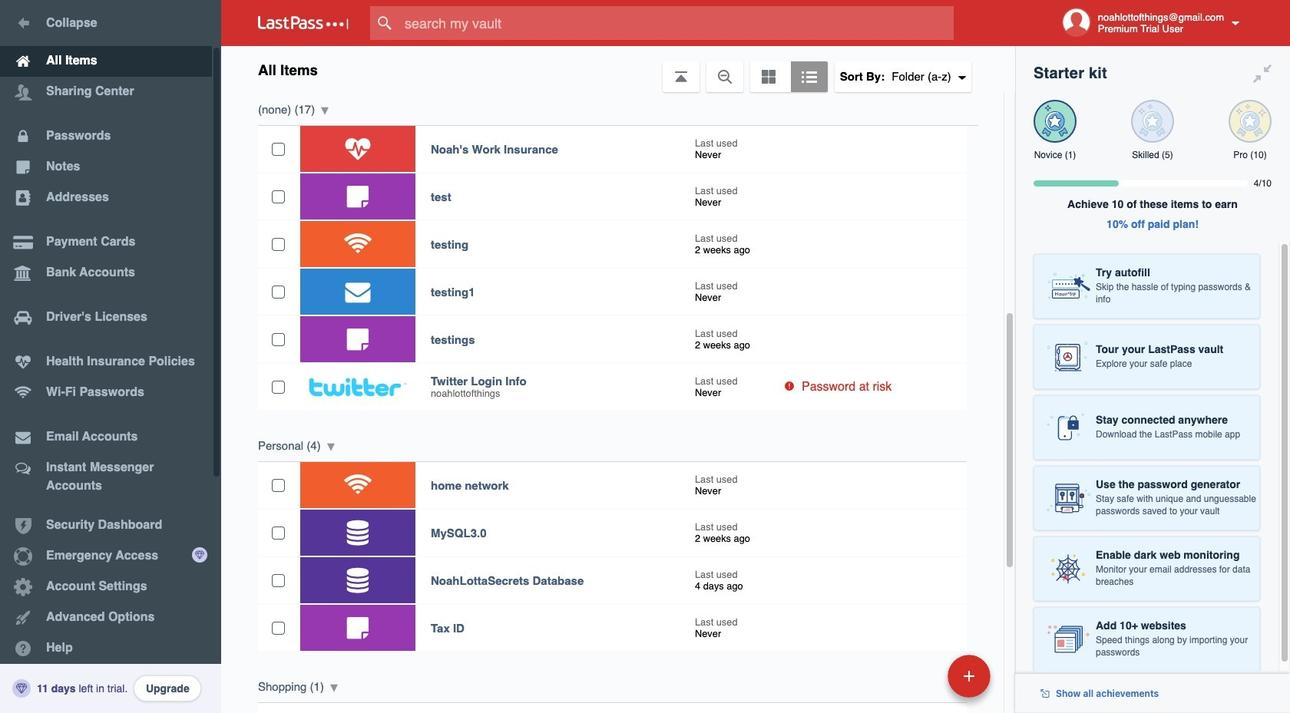Task type: locate. For each thing, give the bounding box(es) containing it.
main navigation navigation
[[0, 0, 221, 714]]

new item element
[[842, 654, 996, 698]]

new item navigation
[[842, 651, 1000, 714]]

search my vault text field
[[370, 6, 984, 40]]



Task type: describe. For each thing, give the bounding box(es) containing it.
vault options navigation
[[221, 46, 1015, 92]]

lastpass image
[[258, 16, 349, 30]]

Search search field
[[370, 6, 984, 40]]



Task type: vqa. For each thing, say whether or not it's contained in the screenshot.
New item navigation at the bottom
yes



